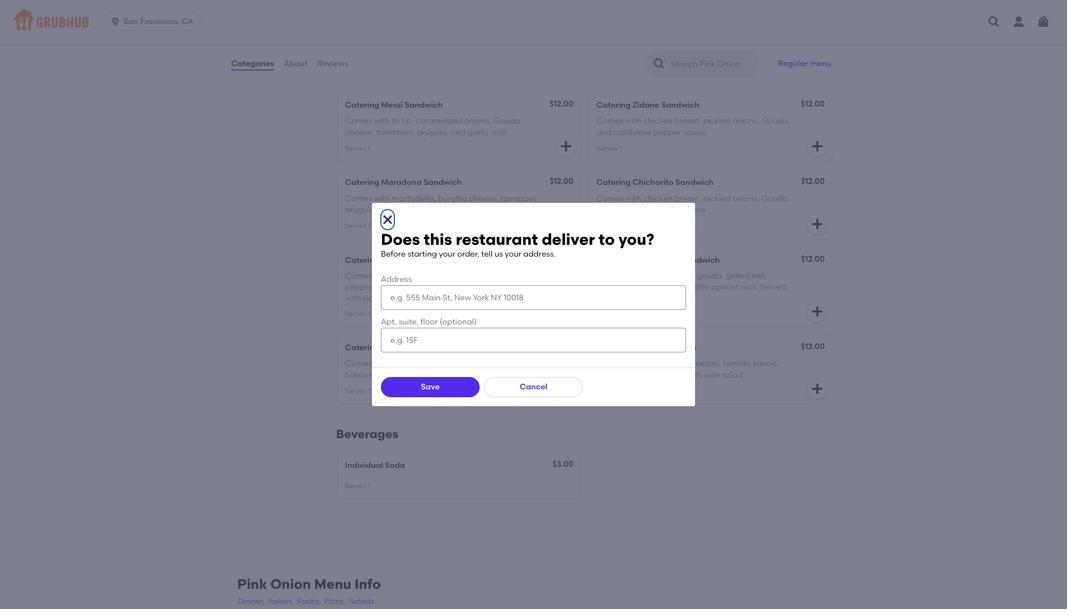 Task type: vqa. For each thing, say whether or not it's contained in the screenshot.
Smoothies Series TAB
no



Task type: describe. For each thing, give the bounding box(es) containing it.
pink
[[237, 577, 267, 593]]

dinner,
[[238, 597, 264, 607]]

address
[[381, 275, 412, 284]]

e,g. 555 Main St, New York NY 10018 search field
[[381, 286, 686, 310]]

pepper for zidane
[[653, 128, 681, 137]]

blackberry
[[396, 205, 437, 215]]

and up to
[[597, 205, 612, 215]]

svg image inside main navigation navigation
[[1037, 15, 1050, 29]]

svg image for catering cruyff sandwich
[[811, 383, 824, 396]]

side inside comes with fresh mozzarella, tomatoes, pesto, and balsamic. served with side salad.
[[430, 371, 446, 380]]

tomato
[[723, 359, 751, 369]]

ronaldo
[[419, 256, 451, 265]]

individual soda
[[345, 461, 405, 471]]

bell for catering luka modric sandwich
[[752, 271, 765, 281]]

pasta,
[[297, 597, 321, 607]]

info
[[355, 577, 381, 593]]

1 horizontal spatial catering sandwich
[[336, 55, 450, 69]]

catering for catering cristiano ronaldo sandwich
[[345, 256, 379, 265]]

pepper, for catering luka modric sandwich
[[597, 283, 626, 292]]

comes for catering zidane sandwich
[[597, 116, 624, 126]]

1 for zidane
[[619, 145, 622, 153]]

comes for catering cruyff sandwich
[[597, 359, 624, 369]]

zidane
[[633, 101, 660, 110]]

san francisco, ca
[[124, 17, 194, 26]]

1 vertical spatial beverages
[[336, 428, 398, 442]]

comes for catering messi sandwich
[[345, 116, 372, 126]]

and down modric
[[661, 283, 677, 292]]

garlic
[[468, 128, 489, 137]]

catering for catering chicharito sandwich
[[597, 178, 631, 188]]

serves for catering messi sandwich
[[345, 145, 366, 153]]

serves for individual soda
[[345, 483, 366, 491]]

save button
[[381, 378, 480, 398]]

buratta
[[438, 194, 467, 203]]

sauce. for catering zidane sandwich
[[683, 128, 708, 137]]

menu
[[810, 59, 832, 68]]

cruyff
[[633, 343, 657, 353]]

catering messi sandwich
[[345, 101, 443, 110]]

pizza, button
[[324, 596, 346, 609]]

bell for catering cristiano ronaldo sandwich
[[500, 271, 514, 281]]

does this restaurant deliver to you? before starting your order, tell us your address.
[[381, 230, 655, 259]]

$12.00 for catering luka modric sandwich
[[801, 254, 825, 264]]

sandwich up caramelized
[[405, 101, 443, 110]]

apt, suite, floor (optional)
[[381, 318, 477, 327]]

jam.
[[439, 205, 455, 215]]

save
[[421, 383, 440, 392]]

categories button
[[231, 44, 275, 84]]

0 horizontal spatial svg image
[[811, 140, 824, 153]]

about button
[[283, 44, 308, 84]]

tomatoes, inside comes with fresh mozzarella, tomatoes, pesto, and balsamic. served with side salad.
[[458, 359, 496, 369]]

starting
[[408, 250, 437, 259]]

tell
[[481, 250, 493, 259]]

cristiano
[[381, 256, 417, 265]]

order,
[[457, 250, 479, 259]]

catering up categories
[[231, 41, 264, 50]]

sandwich up the eggplant on the right
[[659, 343, 697, 353]]

onions, for catering chicharito sandwich
[[733, 194, 760, 203]]

menu
[[314, 577, 351, 593]]

1 for maradona
[[368, 222, 370, 230]]

restaurant
[[456, 230, 538, 249]]

balsamic.
[[345, 371, 382, 380]]

and inside the comes with tri tip, caramelized onions, gouda cheese, tomatoes, arugula, and garlic aioli.
[[451, 128, 466, 137]]

tri
[[392, 116, 400, 126]]

comes with fresh mozzarella, tomatoes, pesto, and balsamic. served with side salad.
[[345, 359, 539, 380]]

search icon image
[[653, 57, 666, 71]]

chicharito
[[633, 178, 674, 188]]

side inside comes with eggplant parmesan, tomato sauce, and mozzarella. served with side salad.
[[704, 371, 720, 380]]

messi
[[381, 101, 403, 110]]

dinner, button
[[237, 596, 265, 609]]

sandwich up catering messi sandwich
[[392, 55, 450, 69]]

aioli. for catering cristiano ronaldo sandwich
[[489, 283, 507, 292]]

1 for messi
[[368, 145, 370, 153]]

1 for luka
[[619, 310, 622, 318]]

reviews
[[317, 59, 348, 68]]

before
[[381, 250, 406, 259]]

catering chicharito sandwich
[[597, 178, 714, 188]]

cancel button
[[484, 378, 583, 398]]

chipotle for ronaldo
[[427, 283, 458, 292]]

calabrese for zidane
[[614, 128, 652, 137]]

comes for catering maradona sandwich
[[345, 194, 372, 203]]

salad. inside comes with eggplant parmesan, tomato sauce, and mozzarella. served with side salad.
[[722, 371, 745, 380]]

sauce,
[[753, 359, 778, 369]]

italian, button
[[267, 596, 294, 609]]

gouda, for catering zidane sandwich
[[762, 116, 790, 126]]

catering maradona sandwich
[[345, 178, 462, 188]]

us
[[495, 250, 503, 259]]

(optional)
[[440, 318, 477, 327]]

pickled for catering chicharito sandwich
[[703, 194, 731, 203]]

breast, for cristiano
[[417, 271, 444, 281]]

serves 1 for catering messi sandwich
[[345, 145, 370, 153]]

arugula, inside the comes with mortadella, buratta cheese, tomatoes, arugula, and blackberry jam.
[[345, 205, 377, 215]]

$12.00 for catering cristiano ronaldo sandwich
[[550, 254, 573, 264]]

italian,
[[268, 597, 294, 607]]

address.
[[523, 250, 556, 259]]

arugula, down luka
[[628, 283, 660, 292]]

$3.00
[[553, 460, 573, 470]]

grilled for catering cristiano ronaldo sandwich
[[475, 271, 498, 281]]

salad. inside comes with fresh mozzarella, tomatoes, pesto, and balsamic. served with side salad.
[[448, 371, 471, 380]]

pickled for catering zidane sandwich
[[703, 116, 731, 126]]

sandwich up the mozzarella,
[[427, 343, 465, 353]]

turkey for luka
[[643, 271, 667, 281]]

aioli. for catering luka modric sandwich
[[741, 283, 759, 292]]

serves 1 for catering zidane sandwich
[[597, 145, 622, 153]]

modric
[[653, 256, 680, 265]]

individual
[[345, 461, 383, 471]]

mozzarella,
[[412, 359, 456, 369]]

and inside comes with eggplant parmesan, tomato sauce, and mozzarella. served with side salad.
[[597, 371, 612, 380]]

cheese, inside the comes with mortadella, buratta cheese, tomatoes, arugula, and blackberry jam.
[[469, 194, 498, 203]]

cheese, inside the comes with tri tip, caramelized onions, gouda cheese, tomatoes, arugula, and garlic aioli.
[[345, 128, 374, 137]]

$12.00 for catering chicharito sandwich
[[801, 177, 825, 186]]

you?
[[619, 230, 655, 249]]

chipotle for modric
[[678, 283, 709, 292]]

catering for catering ronaldinho sandwich
[[345, 343, 379, 353]]

0 vertical spatial catering sandwich
[[231, 41, 304, 50]]

gouda, for catering chicharito sandwich
[[762, 194, 790, 203]]

comes with turkey breast, gouda, grilled bell pepper, arugula, and chipotle apricot aioli. served with side salad. for ronaldo
[[345, 271, 535, 304]]

to
[[599, 230, 615, 249]]

catering ronaldinho sandwich
[[345, 343, 465, 353]]

comes for catering chicharito sandwich
[[597, 194, 624, 203]]

pizza,
[[324, 597, 345, 607]]

fresh
[[392, 359, 411, 369]]

parmesan,
[[680, 359, 721, 369]]

2 your from the left
[[505, 250, 521, 259]]

mortadella,
[[392, 194, 436, 203]]

grilled for catering luka modric sandwich
[[726, 271, 750, 281]]

serves 1 for individual soda
[[345, 483, 370, 491]]

ca
[[182, 17, 194, 26]]

deliver
[[542, 230, 595, 249]]



Task type: locate. For each thing, give the bounding box(es) containing it.
francisco,
[[140, 17, 180, 26]]

luka
[[633, 256, 651, 265]]

tomatoes,
[[376, 128, 415, 137], [500, 194, 539, 203], [458, 359, 496, 369]]

$12.00 for catering messi sandwich
[[550, 99, 573, 109]]

1 horizontal spatial turkey
[[643, 271, 667, 281]]

1 horizontal spatial pepper,
[[597, 283, 626, 292]]

gouda
[[494, 116, 520, 126]]

serves
[[345, 145, 366, 153], [597, 145, 618, 153], [345, 222, 366, 230], [345, 310, 366, 318], [597, 310, 618, 318], [345, 388, 366, 395], [345, 483, 366, 491]]

floor
[[421, 318, 438, 327]]

turkey down catering luka modric sandwich
[[643, 271, 667, 281]]

beverages
[[231, 64, 271, 73], [336, 428, 398, 442]]

catering sandwich up categories
[[231, 41, 304, 50]]

breast, for luka
[[669, 271, 695, 281]]

1 pickled from the top
[[703, 116, 731, 126]]

2 gouda, from the left
[[697, 271, 724, 281]]

pepper for chicharito
[[653, 205, 681, 215]]

comes inside comes with fresh mozzarella, tomatoes, pesto, and balsamic. served with side salad.
[[345, 359, 372, 369]]

and left blackberry
[[379, 205, 394, 215]]

1 chipotle from the left
[[427, 283, 458, 292]]

1 bell from the left
[[500, 271, 514, 281]]

regular
[[778, 59, 808, 68]]

1 up catering cruyff sandwich
[[619, 310, 622, 318]]

calabrese down zidane
[[614, 128, 652, 137]]

catering zidane sandwich
[[597, 101, 700, 110]]

breast, down ronaldo
[[417, 271, 444, 281]]

and
[[451, 128, 466, 137], [597, 128, 612, 137], [379, 205, 394, 215], [597, 205, 612, 215], [410, 283, 425, 292], [661, 283, 677, 292], [523, 359, 539, 369], [597, 371, 612, 380]]

chicken for chicharito
[[643, 194, 673, 203]]

0 vertical spatial gouda,
[[762, 116, 790, 126]]

1 horizontal spatial tomatoes,
[[458, 359, 496, 369]]

comes up balsamic.
[[345, 359, 372, 369]]

pepper, for catering cristiano ronaldo sandwich
[[345, 283, 374, 292]]

0 vertical spatial svg image
[[1037, 15, 1050, 29]]

0 horizontal spatial cheese,
[[345, 128, 374, 137]]

catering left maradona
[[345, 178, 379, 188]]

0 horizontal spatial chipotle
[[427, 283, 458, 292]]

comes with chicken breast, pickled onions, gouda, and calabrese pepper sauce. for catering chicharito sandwich
[[597, 194, 790, 215]]

0 horizontal spatial catering sandwich
[[231, 41, 304, 50]]

turkey down cristiano
[[392, 271, 415, 281]]

and right 'pesto,'
[[523, 359, 539, 369]]

1 pepper from the top
[[653, 128, 681, 137]]

breast, down catering zidane sandwich
[[675, 116, 701, 126]]

1 comes with turkey breast, gouda, grilled bell pepper, arugula, and chipotle apricot aioli. served with side salad. from the left
[[345, 271, 535, 304]]

salads
[[349, 597, 375, 607]]

serves for catering ronaldinho sandwich
[[345, 388, 366, 395]]

catering for catering cruyff sandwich
[[597, 343, 631, 353]]

1 horizontal spatial cheese,
[[469, 194, 498, 203]]

comes with turkey breast, gouda, grilled bell pepper, arugula, and chipotle apricot aioli. served with side salad. down modric
[[597, 271, 787, 304]]

catering left cruyff in the bottom right of the page
[[597, 343, 631, 353]]

0 horizontal spatial beverages
[[231, 64, 271, 73]]

and left garlic at the top left of the page
[[451, 128, 466, 137]]

arugula, down cristiano
[[376, 283, 408, 292]]

chipotle down modric
[[678, 283, 709, 292]]

and inside comes with fresh mozzarella, tomatoes, pesto, and balsamic. served with side salad.
[[523, 359, 539, 369]]

svg image
[[988, 15, 1001, 29], [110, 16, 121, 27], [559, 140, 573, 153], [381, 213, 394, 227], [811, 217, 824, 231], [559, 305, 573, 319], [811, 305, 824, 319], [559, 383, 573, 396], [811, 383, 824, 396]]

breast, for chicharito
[[675, 194, 701, 203]]

1 horizontal spatial gouda,
[[697, 271, 724, 281]]

aioli. inside the comes with tri tip, caramelized onions, gouda cheese, tomatoes, arugula, and garlic aioli.
[[491, 128, 509, 137]]

gouda,
[[762, 116, 790, 126], [762, 194, 790, 203]]

turkey
[[392, 271, 415, 281], [643, 271, 667, 281]]

comes up mozzarella.
[[597, 359, 624, 369]]

catering up messi
[[336, 55, 389, 69]]

gouda, for modric
[[697, 271, 724, 281]]

eggplant
[[643, 359, 678, 369]]

this
[[424, 230, 452, 249]]

tomatoes, up does this restaurant deliver to you? before starting your order, tell us your address.
[[500, 194, 539, 203]]

1 for ronaldinho
[[368, 388, 370, 395]]

aioli.
[[491, 128, 509, 137], [489, 283, 507, 292], [741, 283, 759, 292]]

chicken down catering zidane sandwich
[[643, 116, 673, 126]]

1 vertical spatial sauce.
[[683, 205, 708, 215]]

2 grilled from the left
[[726, 271, 750, 281]]

main navigation navigation
[[0, 0, 1067, 44]]

Search Pink Onion search field
[[670, 59, 756, 70]]

pink onion menu info dinner, italian, pasta, pizza, salads
[[237, 577, 381, 607]]

2 chipotle from the left
[[678, 283, 709, 292]]

pepper, left address
[[345, 283, 374, 292]]

$12.00 for catering maradona sandwich
[[550, 177, 573, 186]]

svg image for catering messi sandwich
[[559, 140, 573, 153]]

onion
[[270, 577, 311, 593]]

1 vertical spatial pickled
[[703, 194, 731, 203]]

0 horizontal spatial turkey
[[392, 271, 415, 281]]

1 apricot from the left
[[460, 283, 488, 292]]

catering left chicharito
[[597, 178, 631, 188]]

2 comes with turkey breast, gouda, grilled bell pepper, arugula, and chipotle apricot aioli. served with side salad. from the left
[[597, 271, 787, 304]]

1 horizontal spatial comes with turkey breast, gouda, grilled bell pepper, arugula, and chipotle apricot aioli. served with side salad.
[[597, 271, 787, 304]]

served inside comes with fresh mozzarella, tomatoes, pesto, and balsamic. served with side salad.
[[384, 371, 410, 380]]

1 vertical spatial tomatoes,
[[500, 194, 539, 203]]

1 down balsamic.
[[368, 388, 370, 395]]

1 horizontal spatial apricot
[[711, 283, 739, 292]]

0 horizontal spatial tomatoes,
[[376, 128, 415, 137]]

salad. down address
[[380, 294, 403, 304]]

comes left address
[[345, 271, 372, 281]]

comes inside comes with eggplant parmesan, tomato sauce, and mozzarella. served with side salad.
[[597, 359, 624, 369]]

1 turkey from the left
[[392, 271, 415, 281]]

tomatoes, left 'pesto,'
[[458, 359, 496, 369]]

sandwich left us
[[453, 256, 491, 265]]

your right us
[[505, 250, 521, 259]]

comes with chicken breast, pickled onions, gouda, and calabrese pepper sauce. down catering chicharito sandwich
[[597, 194, 790, 215]]

comes inside the comes with mortadella, buratta cheese, tomatoes, arugula, and blackberry jam.
[[345, 194, 372, 203]]

serves 1 for catering luka modric sandwich
[[597, 310, 622, 318]]

cancel
[[520, 383, 548, 392]]

svg image for catering cristiano ronaldo sandwich
[[559, 305, 573, 319]]

chipotle
[[427, 283, 458, 292], [678, 283, 709, 292]]

tip,
[[402, 116, 414, 126]]

1 chicken from the top
[[643, 116, 673, 126]]

svg image for catering chicharito sandwich
[[811, 217, 824, 231]]

catering for catering messi sandwich
[[345, 101, 379, 110]]

maradona
[[381, 178, 422, 188]]

bell
[[500, 271, 514, 281], [752, 271, 765, 281]]

pepper down catering zidane sandwich
[[653, 128, 681, 137]]

serves 1 for catering cristiano ronaldo sandwich
[[345, 310, 370, 318]]

$12.00
[[550, 99, 573, 109], [801, 99, 825, 109], [550, 177, 573, 186], [801, 177, 825, 186], [550, 254, 573, 264], [801, 254, 825, 264], [801, 342, 825, 352]]

pickled
[[703, 116, 731, 126], [703, 194, 731, 203]]

serves for catering zidane sandwich
[[597, 145, 618, 153]]

your down this
[[439, 250, 456, 259]]

serves 1 for catering ronaldinho sandwich
[[345, 388, 370, 395]]

pesto,
[[498, 359, 522, 369]]

with inside the comes with mortadella, buratta cheese, tomatoes, arugula, and blackberry jam.
[[374, 194, 390, 203]]

and left mozzarella.
[[597, 371, 612, 380]]

salads button
[[348, 596, 375, 609]]

suite,
[[399, 318, 419, 327]]

catering down to
[[597, 256, 631, 265]]

onions, for catering zidane sandwich
[[733, 116, 760, 126]]

0 horizontal spatial gouda,
[[446, 271, 473, 281]]

salad. down tomato
[[722, 371, 745, 380]]

serves for catering cristiano ronaldo sandwich
[[345, 310, 366, 318]]

2 horizontal spatial tomatoes,
[[500, 194, 539, 203]]

served
[[509, 283, 535, 292], [760, 283, 787, 292], [384, 371, 410, 380], [658, 371, 685, 380]]

2 bell from the left
[[752, 271, 765, 281]]

serves for catering maradona sandwich
[[345, 222, 366, 230]]

pepper, down to
[[597, 283, 626, 292]]

breast, down catering chicharito sandwich
[[675, 194, 701, 203]]

chicken
[[643, 116, 673, 126], [643, 194, 673, 203]]

comes down to
[[597, 271, 624, 281]]

comes down catering zidane sandwich
[[597, 116, 624, 126]]

2 pickled from the top
[[703, 194, 731, 203]]

arugula, down caramelized
[[417, 128, 449, 137]]

2 vertical spatial tomatoes,
[[458, 359, 496, 369]]

1 sauce. from the top
[[683, 128, 708, 137]]

comes for catering ronaldinho sandwich
[[345, 359, 372, 369]]

1 vertical spatial gouda,
[[762, 194, 790, 203]]

1 horizontal spatial chipotle
[[678, 283, 709, 292]]

2 calabrese from the top
[[614, 205, 652, 215]]

comes with turkey breast, gouda, grilled bell pepper, arugula, and chipotle apricot aioli. served with side salad. for modric
[[597, 271, 787, 304]]

2 pepper from the top
[[653, 205, 681, 215]]

cheese, right buratta on the left top of page
[[469, 194, 498, 203]]

catering luka modric sandwich
[[597, 256, 720, 265]]

pasta, button
[[297, 596, 321, 609]]

sauce. for catering chicharito sandwich
[[683, 205, 708, 215]]

comes with chicken breast, pickled onions, gouda, and calabrese pepper sauce. down catering zidane sandwich
[[597, 116, 790, 137]]

and down catering zidane sandwich
[[597, 128, 612, 137]]

$12.00 for catering cruyff sandwich
[[801, 342, 825, 352]]

catering for catering luka modric sandwich
[[597, 256, 631, 265]]

comes down the catering maradona sandwich
[[345, 194, 372, 203]]

catering cristiano ronaldo sandwich
[[345, 256, 491, 265]]

0 vertical spatial calabrese
[[614, 128, 652, 137]]

catering for catering maradona sandwich
[[345, 178, 379, 188]]

san francisco, ca button
[[103, 13, 205, 31]]

and inside the comes with mortadella, buratta cheese, tomatoes, arugula, and blackberry jam.
[[379, 205, 394, 215]]

1 for cristiano
[[368, 310, 370, 318]]

1 vertical spatial pepper
[[653, 205, 681, 215]]

comes inside the comes with tri tip, caramelized onions, gouda cheese, tomatoes, arugula, and garlic aioli.
[[345, 116, 372, 126]]

1 vertical spatial svg image
[[811, 140, 824, 153]]

breast, for zidane
[[675, 116, 701, 126]]

0 vertical spatial comes with chicken breast, pickled onions, gouda, and calabrese pepper sauce.
[[597, 116, 790, 137]]

and down 'catering cristiano ronaldo sandwich'
[[410, 283, 425, 292]]

0 horizontal spatial pepper,
[[345, 283, 374, 292]]

2 gouda, from the top
[[762, 194, 790, 203]]

apricot for catering luka modric sandwich
[[711, 283, 739, 292]]

apricot for catering cristiano ronaldo sandwich
[[460, 283, 488, 292]]

1 horizontal spatial beverages
[[336, 428, 398, 442]]

$12.00 for catering zidane sandwich
[[801, 99, 825, 109]]

chicken down catering chicharito sandwich
[[643, 194, 673, 203]]

apt,
[[381, 318, 397, 327]]

serves for catering luka modric sandwich
[[597, 310, 618, 318]]

svg image for catering ronaldinho sandwich
[[559, 383, 573, 396]]

2 sauce. from the top
[[683, 205, 708, 215]]

soda
[[385, 461, 405, 471]]

1 pepper, from the left
[[345, 283, 374, 292]]

gouda, down order,
[[446, 271, 473, 281]]

catering for catering zidane sandwich
[[597, 101, 631, 110]]

tomatoes, down "tri" on the top of page
[[376, 128, 415, 137]]

comes up to
[[597, 194, 624, 203]]

2 turkey from the left
[[643, 271, 667, 281]]

0 vertical spatial pickled
[[703, 116, 731, 126]]

1 calabrese from the top
[[614, 128, 652, 137]]

comes for catering cristiano ronaldo sandwich
[[345, 271, 372, 281]]

regular menu button
[[773, 52, 837, 76]]

1 gouda, from the top
[[762, 116, 790, 126]]

sandwich
[[266, 41, 304, 50], [392, 55, 450, 69], [405, 101, 443, 110], [661, 101, 700, 110], [424, 178, 462, 188], [676, 178, 714, 188], [453, 256, 491, 265], [682, 256, 720, 265], [427, 343, 465, 353], [659, 343, 697, 353]]

sauce. down catering zidane sandwich
[[683, 128, 708, 137]]

1 vertical spatial cheese,
[[469, 194, 498, 203]]

1 left apt,
[[368, 310, 370, 318]]

0 horizontal spatial comes with turkey breast, gouda, grilled bell pepper, arugula, and chipotle apricot aioli. served with side salad.
[[345, 271, 535, 304]]

arugula, inside the comes with tri tip, caramelized onions, gouda cheese, tomatoes, arugula, and garlic aioli.
[[417, 128, 449, 137]]

2 comes with chicken breast, pickled onions, gouda, and calabrese pepper sauce. from the top
[[597, 194, 790, 215]]

svg image inside san francisco, ca button
[[110, 16, 121, 27]]

sandwich right zidane
[[661, 101, 700, 110]]

sandwich right modric
[[682, 256, 720, 265]]

1 gouda, from the left
[[446, 271, 473, 281]]

svg image for catering luka modric sandwich
[[811, 305, 824, 319]]

1 grilled from the left
[[475, 271, 498, 281]]

gouda, for ronaldo
[[446, 271, 473, 281]]

chicken for zidane
[[643, 116, 673, 126]]

0 horizontal spatial your
[[439, 250, 456, 259]]

catering left zidane
[[597, 101, 631, 110]]

1 up catering chicharito sandwich
[[619, 145, 622, 153]]

1 horizontal spatial your
[[505, 250, 521, 259]]

1 your from the left
[[439, 250, 456, 259]]

beverages up individual in the left bottom of the page
[[336, 428, 398, 442]]

1
[[368, 145, 370, 153], [619, 145, 622, 153], [368, 222, 370, 230], [368, 310, 370, 318], [619, 310, 622, 318], [368, 388, 370, 395], [368, 483, 370, 491]]

beverages left about button at the left
[[231, 64, 271, 73]]

comes with turkey breast, gouda, grilled bell pepper, arugula, and chipotle apricot aioli. served with side salad. down ronaldo
[[345, 271, 535, 304]]

side
[[363, 294, 378, 304], [614, 294, 630, 304], [430, 371, 446, 380], [704, 371, 720, 380]]

0 horizontal spatial bell
[[500, 271, 514, 281]]

0 vertical spatial pepper
[[653, 128, 681, 137]]

1 left does
[[368, 222, 370, 230]]

about
[[284, 59, 308, 68]]

0 vertical spatial beverages
[[231, 64, 271, 73]]

onions, for catering messi sandwich
[[465, 116, 492, 126]]

onions,
[[465, 116, 492, 126], [733, 116, 760, 126], [733, 194, 760, 203]]

1 for soda
[[368, 483, 370, 491]]

1 up the catering maradona sandwich
[[368, 145, 370, 153]]

comes with tri tip, caramelized onions, gouda cheese, tomatoes, arugula, and garlic aioli.
[[345, 116, 520, 137]]

served inside comes with eggplant parmesan, tomato sauce, and mozzarella. served with side salad.
[[658, 371, 685, 380]]

reviews button
[[317, 44, 349, 84]]

does
[[381, 230, 420, 249]]

aioli. for catering messi sandwich
[[491, 128, 509, 137]]

caramelized
[[416, 116, 463, 126]]

catering left 'before'
[[345, 256, 379, 265]]

arugula,
[[417, 128, 449, 137], [345, 205, 377, 215], [376, 283, 408, 292], [628, 283, 660, 292]]

catering up balsamic.
[[345, 343, 379, 353]]

sauce.
[[683, 128, 708, 137], [683, 205, 708, 215]]

1 horizontal spatial svg image
[[1037, 15, 1050, 29]]

0 horizontal spatial apricot
[[460, 283, 488, 292]]

arugula, down the catering maradona sandwich
[[345, 205, 377, 215]]

1 vertical spatial comes with chicken breast, pickled onions, gouda, and calabrese pepper sauce.
[[597, 194, 790, 215]]

salad. down luka
[[632, 294, 655, 304]]

e,g. 15F search field
[[381, 328, 686, 353]]

turkey for cristiano
[[392, 271, 415, 281]]

breast,
[[675, 116, 701, 126], [675, 194, 701, 203], [417, 271, 444, 281], [669, 271, 695, 281]]

ronaldinho
[[381, 343, 425, 353]]

sauce. down catering chicharito sandwich
[[683, 205, 708, 215]]

gouda, down catering luka modric sandwich
[[697, 271, 724, 281]]

grilled
[[475, 271, 498, 281], [726, 271, 750, 281]]

2 apricot from the left
[[711, 283, 739, 292]]

comes with chicken breast, pickled onions, gouda, and calabrese pepper sauce.
[[597, 116, 790, 137], [597, 194, 790, 215]]

mozzarella.
[[614, 371, 657, 380]]

sandwich up buratta on the left top of page
[[424, 178, 462, 188]]

regular menu
[[778, 59, 832, 68]]

comes for catering luka modric sandwich
[[597, 271, 624, 281]]

tomatoes, inside the comes with mortadella, buratta cheese, tomatoes, arugula, and blackberry jam.
[[500, 194, 539, 203]]

breast, down modric
[[669, 271, 695, 281]]

tomatoes, inside the comes with tri tip, caramelized onions, gouda cheese, tomatoes, arugula, and garlic aioli.
[[376, 128, 415, 137]]

with inside the comes with tri tip, caramelized onions, gouda cheese, tomatoes, arugula, and garlic aioli.
[[374, 116, 390, 126]]

0 vertical spatial chicken
[[643, 116, 673, 126]]

chipotle down ronaldo
[[427, 283, 458, 292]]

0 vertical spatial tomatoes,
[[376, 128, 415, 137]]

2 chicken from the top
[[643, 194, 673, 203]]

1 comes with chicken breast, pickled onions, gouda, and calabrese pepper sauce. from the top
[[597, 116, 790, 137]]

cheese, down catering messi sandwich
[[345, 128, 374, 137]]

comes with mortadella, buratta cheese, tomatoes, arugula, and blackberry jam.
[[345, 194, 539, 215]]

0 vertical spatial cheese,
[[345, 128, 374, 137]]

sandwich right chicharito
[[676, 178, 714, 188]]

serves 1 for catering maradona sandwich
[[345, 222, 370, 230]]

comes with chicken breast, pickled onions, gouda, and calabrese pepper sauce. for catering zidane sandwich
[[597, 116, 790, 137]]

categories
[[231, 59, 274, 68]]

0 horizontal spatial grilled
[[475, 271, 498, 281]]

catering cruyff sandwich
[[597, 343, 697, 353]]

salad. down the mozzarella,
[[448, 371, 471, 380]]

calabrese up you?
[[614, 205, 652, 215]]

san
[[124, 17, 138, 26]]

1 horizontal spatial bell
[[752, 271, 765, 281]]

1 down individual in the left bottom of the page
[[368, 483, 370, 491]]

salad.
[[380, 294, 403, 304], [632, 294, 655, 304], [448, 371, 471, 380], [722, 371, 745, 380]]

catering sandwich up messi
[[336, 55, 450, 69]]

sandwich up the about
[[266, 41, 304, 50]]

2 pepper, from the left
[[597, 283, 626, 292]]

1 vertical spatial catering sandwich
[[336, 55, 450, 69]]

0 vertical spatial sauce.
[[683, 128, 708, 137]]

calabrese for chicharito
[[614, 205, 652, 215]]

1 horizontal spatial grilled
[[726, 271, 750, 281]]

1 vertical spatial calabrese
[[614, 205, 652, 215]]

onions, inside the comes with tri tip, caramelized onions, gouda cheese, tomatoes, arugula, and garlic aioli.
[[465, 116, 492, 126]]

catering left messi
[[345, 101, 379, 110]]

svg image
[[1037, 15, 1050, 29], [811, 140, 824, 153]]

pepper down catering chicharito sandwich
[[653, 205, 681, 215]]

comes left "tri" on the top of page
[[345, 116, 372, 126]]

1 vertical spatial chicken
[[643, 194, 673, 203]]

pepper
[[653, 128, 681, 137], [653, 205, 681, 215]]

comes with eggplant parmesan, tomato sauce, and mozzarella. served with side salad.
[[597, 359, 778, 380]]



